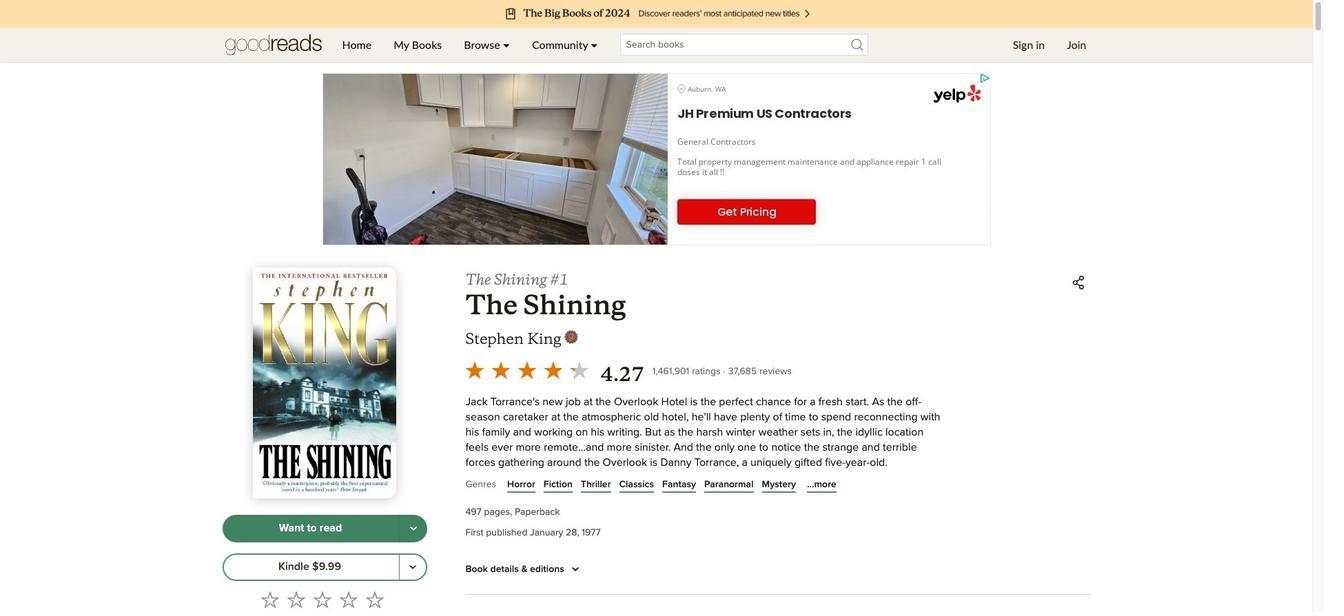 Task type: locate. For each thing, give the bounding box(es) containing it.
advertisement element
[[322, 73, 991, 245]]

book 1 in the the shining series element
[[466, 270, 626, 290]]

goodreads author image
[[565, 330, 578, 344]]

book title: the shining element
[[466, 290, 626, 321]]

rate 2 out of 5 image
[[288, 591, 305, 609]]

rate 4 out of 5 image
[[340, 591, 358, 609]]

rate 1 out of 5 image
[[261, 591, 279, 609]]

rate 3 out of 5 image
[[314, 591, 332, 609]]

average rating of 4.27 stars. figure
[[462, 357, 653, 388]]

rating 4.27 out of 5 image
[[462, 357, 593, 383]]

rating 0 out of 5 group
[[257, 587, 388, 612]]

None search field
[[609, 34, 880, 56]]

Search by book title or ISBN text field
[[620, 34, 869, 56]]



Task type: describe. For each thing, give the bounding box(es) containing it.
rate 5 out of 5 image
[[366, 591, 384, 609]]

top genres for this book element
[[466, 476, 1091, 498]]

1,461,901 ratings and 37,685 reviews figure
[[653, 363, 792, 379]]

home image
[[225, 28, 322, 62]]

the most anticipated books of 2024 image
[[155, 0, 1158, 28]]



Task type: vqa. For each thing, say whether or not it's contained in the screenshot.
Rate 1 out of 5 icon
yes



